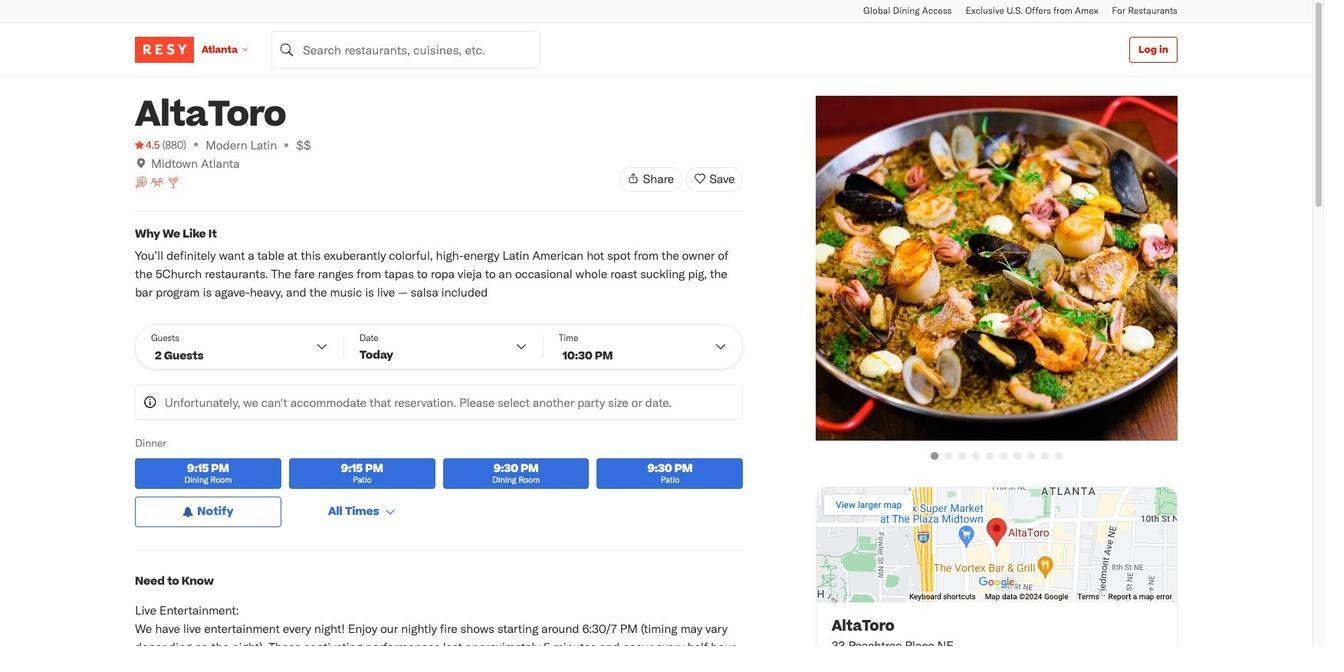 Task type: locate. For each thing, give the bounding box(es) containing it.
Search restaurants, cuisines, etc. text field
[[271, 30, 540, 69]]

None field
[[271, 30, 540, 69]]



Task type: describe. For each thing, give the bounding box(es) containing it.
4.5 out of 5 stars image
[[135, 137, 160, 153]]



